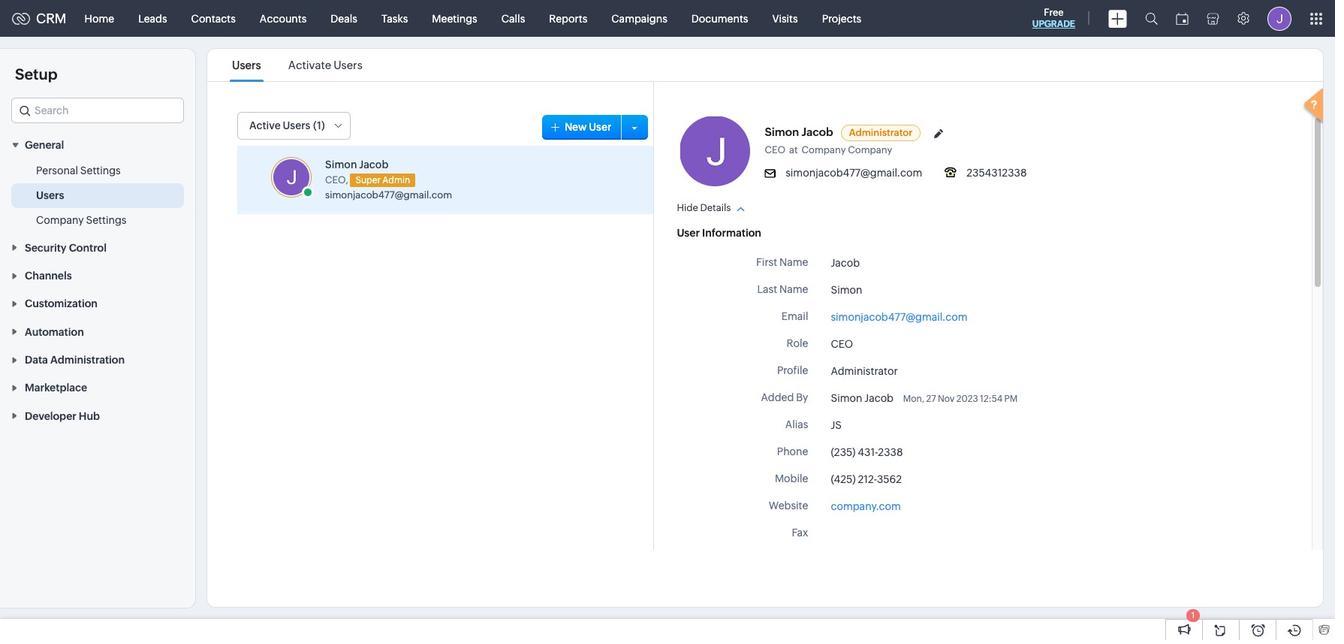 Task type: vqa. For each thing, say whether or not it's contained in the screenshot.
Add Component button
no



Task type: locate. For each thing, give the bounding box(es) containing it.
0 horizontal spatial ceo
[[765, 144, 786, 156]]

administrator for profile
[[831, 365, 898, 377]]

name
[[780, 256, 809, 268], [780, 283, 809, 295]]

settings down general dropdown button
[[80, 165, 121, 177]]

company company link
[[802, 144, 897, 156]]

0 horizontal spatial users link
[[36, 188, 64, 203]]

js
[[831, 419, 842, 431]]

free upgrade
[[1033, 7, 1076, 29]]

jacob inside simon jacob ceo, super admin simonjacob477@gmail.com
[[359, 159, 389, 171]]

projects
[[822, 12, 862, 24]]

ceo
[[765, 144, 786, 156], [831, 338, 854, 350]]

jacob left mon,
[[865, 392, 894, 404]]

crm link
[[12, 11, 67, 26]]

leads link
[[126, 0, 179, 36]]

administrator
[[849, 127, 913, 138], [831, 365, 898, 377]]

new user button
[[542, 115, 627, 139]]

jacob
[[802, 125, 834, 138], [359, 159, 389, 171], [831, 257, 860, 269], [865, 392, 894, 404]]

simon jacob up js
[[831, 392, 894, 404]]

profile image
[[1268, 6, 1292, 30]]

ceo,
[[325, 174, 348, 185]]

administration
[[50, 354, 125, 366]]

1 name from the top
[[780, 256, 809, 268]]

admin
[[383, 175, 410, 185]]

0 vertical spatial simon jacob
[[765, 125, 834, 138]]

simon jacob for administrator
[[765, 125, 834, 138]]

simonjacob477@gmail.com link
[[325, 189, 452, 200], [831, 311, 968, 323]]

ceo left at
[[765, 144, 786, 156]]

company.com link
[[831, 500, 902, 512]]

user right new
[[589, 121, 612, 133]]

pm
[[1005, 394, 1018, 404]]

home
[[85, 12, 114, 24]]

administrator up company company link
[[849, 127, 913, 138]]

0 vertical spatial users link
[[230, 59, 263, 71]]

activate users
[[288, 59, 363, 71]]

create menu image
[[1109, 9, 1128, 27]]

0 vertical spatial administrator
[[849, 127, 913, 138]]

reports
[[549, 12, 588, 24]]

user
[[589, 121, 612, 133], [677, 227, 700, 239]]

1 vertical spatial settings
[[86, 214, 127, 226]]

documents
[[692, 12, 749, 24]]

1 vertical spatial users link
[[36, 188, 64, 203]]

projects link
[[810, 0, 874, 36]]

user information
[[677, 227, 762, 239]]

27
[[927, 394, 937, 404]]

simon jacob for mon, 27 nov 2023 12:54 pm
[[831, 392, 894, 404]]

calls link
[[490, 0, 537, 36]]

None field
[[11, 98, 184, 123]]

activate
[[288, 59, 331, 71]]

accounts link
[[248, 0, 319, 36]]

first name
[[757, 256, 809, 268]]

simon up ceo,
[[325, 159, 357, 171]]

administrator up js
[[831, 365, 898, 377]]

setup
[[15, 65, 57, 83]]

1 vertical spatial simon jacob
[[831, 392, 894, 404]]

1 vertical spatial administrator
[[831, 365, 898, 377]]

1 horizontal spatial ceo
[[831, 338, 854, 350]]

users link down the personal on the top of page
[[36, 188, 64, 203]]

settings for company settings
[[86, 214, 127, 226]]

0 vertical spatial name
[[780, 256, 809, 268]]

0 vertical spatial settings
[[80, 165, 121, 177]]

jacob up super
[[359, 159, 389, 171]]

list
[[219, 49, 376, 81]]

tasks
[[382, 12, 408, 24]]

calendar image
[[1177, 12, 1189, 24]]

website
[[769, 500, 809, 512]]

users right the 'activate'
[[334, 59, 363, 71]]

simon jacob
[[765, 125, 834, 138], [831, 392, 894, 404]]

personal settings link
[[36, 163, 121, 178]]

0 horizontal spatial simonjacob477@gmail.com link
[[325, 189, 452, 200]]

0 vertical spatial ceo
[[765, 144, 786, 156]]

phone
[[777, 446, 809, 458]]

personal
[[36, 165, 78, 177]]

1 horizontal spatial user
[[677, 227, 700, 239]]

deals link
[[319, 0, 370, 36]]

0 horizontal spatial user
[[589, 121, 612, 133]]

visits
[[773, 12, 798, 24]]

simon right last name
[[831, 284, 863, 296]]

0 horizontal spatial users
[[36, 190, 64, 202]]

developer
[[25, 410, 76, 422]]

ceo right role
[[831, 338, 854, 350]]

name right last
[[780, 283, 809, 295]]

automation button
[[0, 317, 195, 345]]

role
[[787, 337, 809, 349]]

name for last name
[[780, 283, 809, 295]]

simon jacob up at
[[765, 125, 834, 138]]

1 vertical spatial ceo
[[831, 338, 854, 350]]

1 horizontal spatial users
[[232, 59, 261, 71]]

1 horizontal spatial users link
[[230, 59, 263, 71]]

users (1)
[[283, 119, 325, 131]]

security control button
[[0, 233, 195, 261]]

2 name from the top
[[780, 283, 809, 295]]

by
[[797, 391, 809, 403]]

hide
[[677, 202, 699, 213]]

users down the personal on the top of page
[[36, 190, 64, 202]]

(235) 431-2338
[[831, 446, 903, 458]]

users
[[232, 59, 261, 71], [334, 59, 363, 71], [36, 190, 64, 202]]

profile element
[[1259, 0, 1301, 36]]

company inside "general" region
[[36, 214, 84, 226]]

jacob up ceo at company company
[[802, 125, 834, 138]]

2354312338
[[967, 167, 1027, 179]]

users down contacts
[[232, 59, 261, 71]]

name right first
[[780, 256, 809, 268]]

(235)
[[831, 446, 856, 458]]

2023
[[957, 394, 979, 404]]

user down hide
[[677, 227, 700, 239]]

users link
[[230, 59, 263, 71], [36, 188, 64, 203]]

0 vertical spatial simonjacob477@gmail.com link
[[325, 189, 452, 200]]

settings up security control dropdown button
[[86, 214, 127, 226]]

0 vertical spatial user
[[589, 121, 612, 133]]

fax
[[792, 527, 809, 539]]

users link inside list
[[230, 59, 263, 71]]

simon
[[765, 125, 800, 138], [325, 159, 357, 171], [831, 284, 863, 296], [831, 392, 863, 404]]

security
[[25, 242, 67, 254]]

12:54
[[980, 394, 1003, 404]]

users link down contacts
[[230, 59, 263, 71]]

home link
[[73, 0, 126, 36]]

1 vertical spatial name
[[780, 283, 809, 295]]

1 horizontal spatial simonjacob477@gmail.com link
[[831, 311, 968, 323]]

1 horizontal spatial company
[[802, 144, 846, 156]]

developer hub
[[25, 410, 100, 422]]

general button
[[0, 131, 195, 159]]

0 horizontal spatial company
[[36, 214, 84, 226]]

super
[[356, 175, 381, 185]]



Task type: describe. For each thing, give the bounding box(es) containing it.
calls
[[502, 12, 525, 24]]

hide details
[[677, 202, 731, 213]]

users inside "general" region
[[36, 190, 64, 202]]

1 vertical spatial user
[[677, 227, 700, 239]]

control
[[69, 242, 107, 254]]

settings for personal settings
[[80, 165, 121, 177]]

1 vertical spatial simonjacob477@gmail.com
[[325, 189, 452, 200]]

mon, 27 nov 2023 12:54 pm
[[904, 394, 1018, 404]]

free
[[1044, 7, 1064, 18]]

active
[[249, 119, 281, 131]]

Search text field
[[12, 98, 183, 122]]

1 vertical spatial simonjacob477@gmail.com link
[[831, 311, 968, 323]]

details
[[701, 202, 731, 213]]

1
[[1192, 611, 1195, 620]]

(425)
[[831, 473, 856, 485]]

new
[[565, 121, 587, 133]]

active users (1)
[[249, 119, 325, 131]]

reports link
[[537, 0, 600, 36]]

information
[[702, 227, 762, 239]]

administrator for simon jacob
[[849, 127, 913, 138]]

general
[[25, 139, 64, 151]]

meetings link
[[420, 0, 490, 36]]

list containing users
[[219, 49, 376, 81]]

campaigns link
[[600, 0, 680, 36]]

accounts
[[260, 12, 307, 24]]

simon inside simon jacob ceo, super admin simonjacob477@gmail.com
[[325, 159, 357, 171]]

mon,
[[904, 394, 925, 404]]

431-
[[858, 446, 879, 458]]

simon up js
[[831, 392, 863, 404]]

added
[[762, 391, 794, 403]]

simon jacob ceo, super admin simonjacob477@gmail.com
[[325, 159, 452, 200]]

search element
[[1137, 0, 1168, 37]]

added by
[[762, 391, 809, 403]]

logo image
[[12, 12, 30, 24]]

contacts
[[191, 12, 236, 24]]

2 horizontal spatial company
[[848, 144, 893, 156]]

create menu element
[[1100, 0, 1137, 36]]

personal settings
[[36, 165, 121, 177]]

at
[[790, 144, 798, 156]]

mobile
[[775, 473, 809, 485]]

channels button
[[0, 261, 195, 289]]

email
[[782, 310, 809, 322]]

upgrade
[[1033, 19, 1076, 29]]

jacob right first name
[[831, 257, 860, 269]]

contacts link
[[179, 0, 248, 36]]

meetings
[[432, 12, 478, 24]]

nov
[[938, 394, 955, 404]]

hide details link
[[677, 202, 746, 213]]

marketplace button
[[0, 373, 195, 402]]

data administration
[[25, 354, 125, 366]]

ceo for ceo
[[831, 338, 854, 350]]

ceo at company company
[[765, 144, 893, 156]]

activate users link
[[286, 59, 365, 71]]

customization button
[[0, 289, 195, 317]]

automation
[[25, 326, 84, 338]]

simon up at
[[765, 125, 800, 138]]

channels
[[25, 270, 72, 282]]

first
[[757, 256, 778, 268]]

3562
[[877, 473, 902, 485]]

212-
[[858, 473, 877, 485]]

company settings link
[[36, 213, 127, 228]]

leads
[[138, 12, 167, 24]]

new user
[[565, 121, 612, 133]]

hub
[[79, 410, 100, 422]]

last name
[[758, 283, 809, 295]]

alias
[[786, 418, 809, 430]]

2 horizontal spatial users
[[334, 59, 363, 71]]

data
[[25, 354, 48, 366]]

2 vertical spatial simonjacob477@gmail.com
[[831, 311, 968, 323]]

crm
[[36, 11, 67, 26]]

visits link
[[761, 0, 810, 36]]

users link inside "general" region
[[36, 188, 64, 203]]

ceo for ceo at company company
[[765, 144, 786, 156]]

2338
[[879, 446, 903, 458]]

general region
[[0, 159, 195, 233]]

customization
[[25, 298, 98, 310]]

search image
[[1146, 12, 1159, 25]]

last
[[758, 283, 778, 295]]

data administration button
[[0, 345, 195, 373]]

company.com
[[831, 500, 902, 512]]

user inside button
[[589, 121, 612, 133]]

name for first name
[[780, 256, 809, 268]]

deals
[[331, 12, 358, 24]]

0 vertical spatial simonjacob477@gmail.com
[[786, 167, 923, 179]]

documents link
[[680, 0, 761, 36]]

developer hub button
[[0, 402, 195, 430]]

marketplace
[[25, 382, 87, 394]]

tasks link
[[370, 0, 420, 36]]

security control
[[25, 242, 107, 254]]

(425) 212-3562
[[831, 473, 902, 485]]



